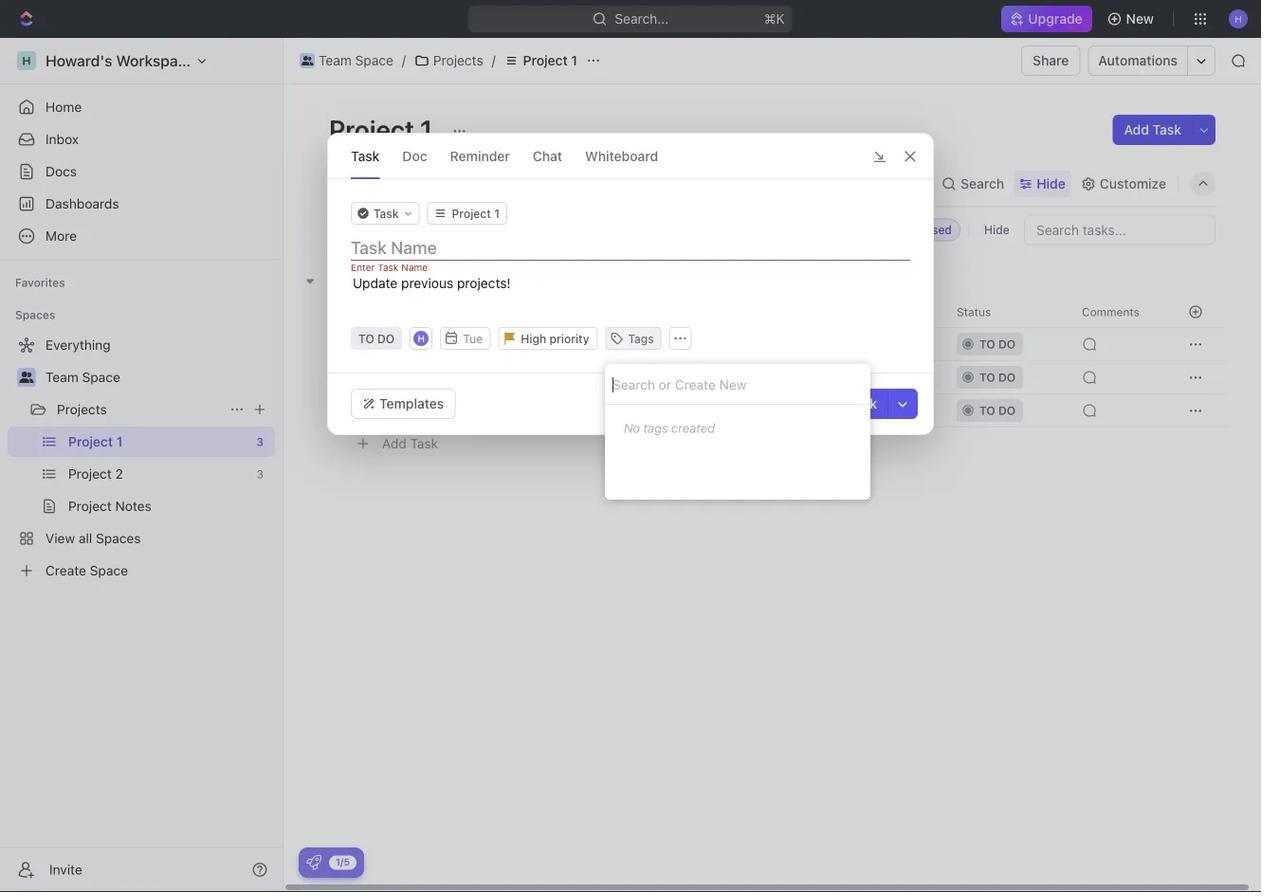 Task type: vqa. For each thing, say whether or not it's contained in the screenshot.
'Favorites'
yes



Task type: describe. For each thing, give the bounding box(es) containing it.
upgrade
[[1028, 11, 1083, 27]]

1 vertical spatial add task button
[[447, 270, 527, 293]]

0 vertical spatial projects link
[[410, 49, 488, 72]]

search...
[[615, 11, 669, 27]]

inbox
[[46, 131, 79, 147]]

2 vertical spatial 1
[[414, 336, 421, 351]]

add task for the top 'add task' button
[[1124, 122, 1182, 138]]

no tags created
[[624, 421, 715, 435]]

search
[[961, 176, 1005, 192]]

dashboards link
[[8, 189, 275, 219]]

‎task for ‎task 2
[[382, 369, 411, 385]]

board
[[354, 176, 391, 192]]

hide inside button
[[984, 223, 1010, 237]]

table
[[645, 176, 679, 192]]

task 3 link
[[377, 396, 657, 424]]

board link
[[350, 171, 391, 197]]

tags
[[643, 421, 668, 435]]

create
[[803, 396, 845, 412]]

calendar link
[[480, 171, 540, 197]]

0 vertical spatial 3
[[410, 275, 417, 288]]

task up customize
[[1153, 122, 1182, 138]]

tags button
[[605, 327, 662, 350]]

add for 'add task' button to the bottom
[[382, 435, 407, 451]]

whiteboard button
[[585, 134, 658, 178]]

dialog containing task
[[327, 133, 934, 435]]

hide button
[[977, 219, 1017, 241]]

chat
[[533, 148, 562, 164]]

tags button
[[605, 327, 662, 350]]

team space inside tree
[[46, 369, 120, 385]]

team space link inside tree
[[46, 362, 271, 393]]

‎task 1 link
[[377, 330, 657, 358]]

project 1 link
[[499, 49, 582, 72]]

1 horizontal spatial project 1
[[523, 53, 578, 68]]

invite
[[49, 862, 82, 878]]

sidebar navigation
[[0, 38, 284, 892]]

1 horizontal spatial user group image
[[301, 56, 313, 65]]

‎task 2
[[382, 369, 423, 385]]

user group image inside tree
[[19, 372, 34, 383]]

customize
[[1100, 176, 1166, 192]]

2 / from the left
[[492, 53, 496, 68]]

share button
[[1021, 46, 1081, 76]]

update previous projects!
[[353, 275, 511, 291]]

projects!
[[457, 275, 511, 291]]

gantt
[[575, 176, 610, 192]]

tags
[[628, 332, 654, 345]]

1 / from the left
[[402, 53, 406, 68]]

tree inside sidebar navigation
[[8, 330, 275, 586]]

1 horizontal spatial team space link
[[295, 49, 398, 72]]

2 vertical spatial add task button
[[374, 432, 446, 455]]

home
[[46, 99, 82, 115]]

do
[[371, 275, 388, 288]]

share
[[1033, 53, 1069, 68]]

task down task 3
[[410, 435, 438, 451]]

projects link inside tree
[[57, 395, 222, 425]]



Task type: locate. For each thing, give the bounding box(es) containing it.
upgrade link
[[1002, 6, 1092, 32]]

new
[[1126, 11, 1154, 27]]

whiteboard
[[585, 148, 658, 164]]

/
[[402, 53, 406, 68], [492, 53, 496, 68]]

doc button
[[402, 134, 427, 178]]

search button
[[936, 171, 1010, 197]]

update
[[353, 275, 398, 291]]

projects link
[[410, 49, 488, 72], [57, 395, 222, 425]]

1 horizontal spatial space
[[355, 53, 393, 68]]

calendar
[[484, 176, 540, 192]]

docs
[[46, 164, 77, 179]]

1
[[571, 53, 578, 68], [420, 113, 433, 145], [414, 336, 421, 351]]

spaces
[[15, 308, 55, 321]]

hide right search
[[1037, 176, 1066, 192]]

1 vertical spatial projects
[[57, 402, 107, 417]]

user group image
[[301, 56, 313, 65], [19, 372, 34, 383]]

⌘k
[[764, 11, 785, 27]]

0 vertical spatial 1
[[571, 53, 578, 68]]

team inside tree
[[46, 369, 79, 385]]

tree
[[8, 330, 275, 586]]

0 horizontal spatial project
[[329, 113, 414, 145]]

no
[[624, 421, 640, 435]]

1 horizontal spatial team
[[319, 53, 352, 68]]

task
[[1153, 122, 1182, 138], [351, 148, 380, 164], [494, 275, 519, 288], [848, 396, 877, 412], [382, 402, 411, 418], [410, 435, 438, 451]]

0 vertical spatial ‎task
[[382, 336, 411, 351]]

1 vertical spatial add
[[469, 275, 491, 288]]

tree containing team space
[[8, 330, 275, 586]]

hide inside dropdown button
[[1037, 176, 1066, 192]]

1 vertical spatial project 1
[[329, 113, 438, 145]]

0 vertical spatial projects
[[433, 53, 483, 68]]

reminder
[[450, 148, 510, 164]]

team
[[319, 53, 352, 68], [46, 369, 79, 385]]

add right previous
[[469, 275, 491, 288]]

1 vertical spatial team space
[[46, 369, 120, 385]]

home link
[[8, 92, 275, 122]]

0 vertical spatial add task
[[1124, 122, 1182, 138]]

table link
[[641, 171, 679, 197]]

1 horizontal spatial projects link
[[410, 49, 488, 72]]

previous
[[401, 275, 454, 291]]

0 vertical spatial add
[[1124, 122, 1149, 138]]

gantt link
[[572, 171, 610, 197]]

1 vertical spatial ‎task
[[382, 369, 411, 385]]

1 vertical spatial projects link
[[57, 395, 222, 425]]

customize button
[[1075, 171, 1172, 197]]

1 horizontal spatial hide
[[1037, 176, 1066, 192]]

0 horizontal spatial projects
[[57, 402, 107, 417]]

list link
[[422, 171, 449, 197]]

task down ‎task 2
[[382, 402, 411, 418]]

team space
[[319, 53, 393, 68], [46, 369, 120, 385]]

hide down search
[[984, 223, 1010, 237]]

0 horizontal spatial project 1
[[329, 113, 438, 145]]

project
[[523, 53, 568, 68], [329, 113, 414, 145]]

0 horizontal spatial hide
[[984, 223, 1010, 237]]

1 horizontal spatial team space
[[319, 53, 393, 68]]

task right create
[[848, 396, 877, 412]]

doc
[[402, 148, 427, 164]]

0 vertical spatial user group image
[[301, 56, 313, 65]]

add task button up customize
[[1113, 115, 1193, 145]]

hide button
[[1014, 171, 1071, 197]]

add up customize
[[1124, 122, 1149, 138]]

list
[[426, 176, 449, 192]]

‎task 1
[[382, 336, 421, 351]]

‎task up ‎task 2
[[382, 336, 411, 351]]

chat button
[[533, 134, 562, 178]]

task up ‎task 1 link
[[494, 275, 519, 288]]

1 vertical spatial user group image
[[19, 372, 34, 383]]

onboarding checklist button element
[[306, 855, 321, 871]]

1 horizontal spatial add
[[469, 275, 491, 288]]

2 ‎task from the top
[[382, 369, 411, 385]]

‎task left the 2
[[382, 369, 411, 385]]

0 horizontal spatial projects link
[[57, 395, 222, 425]]

team space link
[[295, 49, 398, 72], [46, 362, 271, 393]]

inbox link
[[8, 124, 275, 155]]

0 vertical spatial project 1
[[523, 53, 578, 68]]

reminder button
[[450, 134, 510, 178]]

add task up customize
[[1124, 122, 1182, 138]]

project 1
[[523, 53, 578, 68], [329, 113, 438, 145]]

1 vertical spatial 3
[[414, 402, 423, 418]]

1 horizontal spatial add task
[[469, 275, 519, 288]]

1 vertical spatial team
[[46, 369, 79, 385]]

0 vertical spatial team
[[319, 53, 352, 68]]

1 horizontal spatial projects
[[433, 53, 483, 68]]

add task down task 3
[[382, 435, 438, 451]]

onboarding checklist button image
[[306, 855, 321, 871]]

docs link
[[8, 156, 275, 187]]

automations
[[1099, 53, 1178, 68]]

0 vertical spatial project
[[523, 53, 568, 68]]

space
[[355, 53, 393, 68], [82, 369, 120, 385]]

2 vertical spatial add
[[382, 435, 407, 451]]

3
[[410, 275, 417, 288], [414, 402, 423, 418]]

1 horizontal spatial /
[[492, 53, 496, 68]]

create task
[[803, 396, 877, 412]]

‎task for ‎task 1
[[382, 336, 411, 351]]

favorites
[[15, 276, 65, 289]]

add for the top 'add task' button
[[1124, 122, 1149, 138]]

0 horizontal spatial /
[[402, 53, 406, 68]]

0 vertical spatial team space
[[319, 53, 393, 68]]

Task Name text field
[[351, 236, 914, 259]]

new button
[[1100, 4, 1166, 34]]

0 vertical spatial team space link
[[295, 49, 398, 72]]

‎task 2 link
[[377, 363, 657, 391]]

Search or Create New text field
[[605, 364, 871, 405]]

0 horizontal spatial team space link
[[46, 362, 271, 393]]

1 vertical spatial 1
[[420, 113, 433, 145]]

projects inside tree
[[57, 402, 107, 417]]

task button
[[351, 134, 380, 178]]

2 vertical spatial add task
[[382, 435, 438, 451]]

task 3
[[382, 402, 423, 418]]

Search tasks... text field
[[1025, 216, 1215, 244]]

add task for 'add task' button to the bottom
[[382, 435, 438, 451]]

automations button
[[1089, 46, 1187, 75]]

1 vertical spatial add task
[[469, 275, 519, 288]]

add task button up ‎task 1 link
[[447, 270, 527, 293]]

add down task 3
[[382, 435, 407, 451]]

add
[[1124, 122, 1149, 138], [469, 275, 491, 288], [382, 435, 407, 451]]

0 vertical spatial add task button
[[1113, 115, 1193, 145]]

dialog
[[327, 133, 934, 435]]

add task button down task 3
[[374, 432, 446, 455]]

0 horizontal spatial space
[[82, 369, 120, 385]]

hide
[[1037, 176, 1066, 192], [984, 223, 1010, 237]]

1/5
[[336, 857, 350, 868]]

add task button
[[1113, 115, 1193, 145], [447, 270, 527, 293], [374, 432, 446, 455]]

‎task
[[382, 336, 411, 351], [382, 369, 411, 385]]

3 right do
[[410, 275, 417, 288]]

add task up ‎task 1 link
[[469, 275, 519, 288]]

dashboards
[[46, 196, 119, 211]]

0 vertical spatial space
[[355, 53, 393, 68]]

1 ‎task from the top
[[382, 336, 411, 351]]

3 down the 2
[[414, 402, 423, 418]]

1 vertical spatial project
[[329, 113, 414, 145]]

add task
[[1124, 122, 1182, 138], [469, 275, 519, 288], [382, 435, 438, 451]]

1 vertical spatial space
[[82, 369, 120, 385]]

0 horizontal spatial user group image
[[19, 372, 34, 383]]

1 vertical spatial hide
[[984, 223, 1010, 237]]

to
[[352, 275, 368, 288]]

favorites button
[[8, 271, 73, 294]]

0 horizontal spatial add
[[382, 435, 407, 451]]

1 horizontal spatial project
[[523, 53, 568, 68]]

create task button
[[792, 389, 889, 419]]

2
[[414, 369, 423, 385]]

0 horizontal spatial team
[[46, 369, 79, 385]]

task up board link at the top left of page
[[351, 148, 380, 164]]

2 horizontal spatial add task
[[1124, 122, 1182, 138]]

to do
[[352, 275, 388, 288]]

projects
[[433, 53, 483, 68], [57, 402, 107, 417]]

0 vertical spatial hide
[[1037, 176, 1066, 192]]

2 horizontal spatial add
[[1124, 122, 1149, 138]]

space inside tree
[[82, 369, 120, 385]]

0 horizontal spatial add task
[[382, 435, 438, 451]]

created
[[671, 421, 715, 435]]

0 horizontal spatial team space
[[46, 369, 120, 385]]

1 vertical spatial team space link
[[46, 362, 271, 393]]



